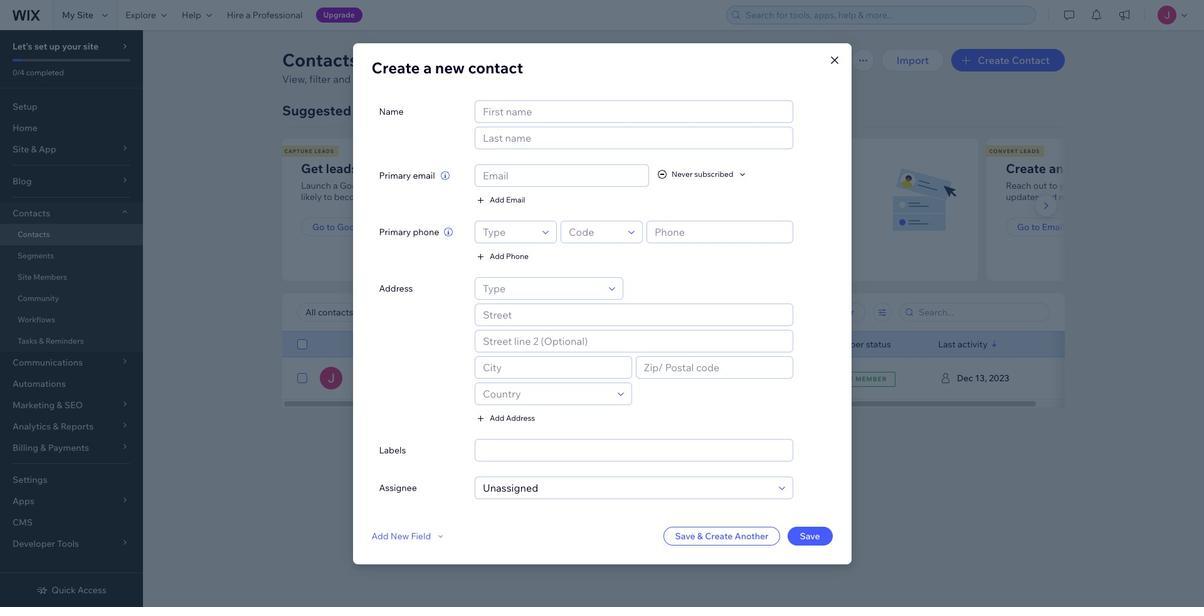 Task type: describe. For each thing, give the bounding box(es) containing it.
cms
[[13, 517, 33, 528]]

save for save
[[800, 530, 820, 541]]

filter
[[833, 307, 854, 318]]

suggested for you
[[282, 102, 399, 119]]

updates
[[1006, 191, 1039, 203]]

Street line 2 (Optional) field
[[479, 330, 789, 351]]

cms link
[[0, 512, 143, 533]]

grow
[[653, 161, 686, 176]]

a right "of"
[[423, 58, 432, 77]]

segments link
[[0, 245, 143, 267]]

add new field
[[372, 530, 431, 541]]

add address
[[490, 413, 535, 423]]

customers
[[466, 73, 515, 85]]

james.peterson1902@gmail.com
[[502, 372, 637, 384]]

all
[[393, 73, 404, 85]]

field
[[411, 530, 431, 541]]

contact inside grow your contact list add contacts by importing them via gmail or a csv file.
[[719, 161, 764, 176]]

0 vertical spatial address
[[379, 283, 413, 294]]

help button
[[174, 0, 219, 30]]

people
[[469, 180, 498, 191]]

home link
[[0, 117, 143, 139]]

target
[[443, 180, 468, 191]]

tasks & reminders link
[[0, 330, 143, 352]]

convert leads
[[989, 148, 1040, 154]]

filter
[[309, 73, 331, 85]]

out
[[1033, 180, 1047, 191]]

never subscribed
[[672, 169, 733, 179]]

Unsaved view field
[[302, 304, 389, 321]]

community link
[[0, 288, 143, 309]]

leads for get
[[314, 148, 334, 154]]

add email button
[[475, 194, 525, 205]]

quick access
[[52, 584, 106, 596]]

import for import
[[897, 54, 929, 66]]

get
[[301, 161, 323, 176]]

site for site members
[[18, 272, 32, 282]]

add for add phone
[[490, 251, 504, 261]]

create for create contact
[[978, 54, 1010, 66]]

1 vertical spatial ads
[[372, 180, 388, 191]]

0 vertical spatial ads
[[436, 161, 460, 176]]

and inside the create an email campaign reach out to your subscribers with newsletters, updates and more.
[[1041, 191, 1057, 203]]

save & create another button
[[664, 526, 780, 545]]

community
[[18, 293, 59, 303]]

contact
[[1012, 54, 1050, 66]]

import contacts button
[[653, 218, 744, 236]]

segments
[[18, 251, 54, 260]]

import button
[[882, 49, 944, 71]]

get leads with google ads launch a google ads campaign to target people likely to become leads.
[[301, 161, 498, 203]]

import contacts
[[665, 221, 733, 233]]

Code field
[[565, 221, 625, 242]]

Zip/ Postal code field
[[640, 357, 789, 378]]

& for reminders
[[39, 336, 44, 346]]

member status
[[829, 339, 891, 350]]

by
[[710, 180, 720, 191]]

last activity
[[938, 339, 987, 350]]

my
[[62, 9, 75, 21]]

add for add address
[[490, 413, 504, 423]]

a inside grow your contact list add contacts by importing them via gmail or a csv file.
[[838, 180, 843, 191]]

2023
[[989, 372, 1009, 384]]

0/4
[[13, 68, 24, 77]]

0 vertical spatial member
[[829, 339, 864, 350]]

0 vertical spatial google
[[390, 161, 434, 176]]

site
[[83, 41, 99, 52]]

go to google ads
[[312, 221, 386, 233]]

status
[[866, 339, 891, 350]]

to right likely
[[324, 191, 332, 203]]

add for add email
[[490, 195, 504, 204]]

google inside button
[[337, 221, 368, 233]]

another
[[735, 530, 769, 541]]

for
[[354, 102, 373, 119]]

go for create
[[1017, 221, 1029, 233]]

settings link
[[0, 469, 143, 490]]

workflows link
[[0, 309, 143, 330]]

go to google ads button
[[301, 218, 397, 236]]

site member
[[837, 375, 887, 383]]

create contact button
[[951, 49, 1065, 71]]

new
[[391, 530, 409, 541]]

you
[[375, 102, 399, 119]]

or
[[827, 180, 836, 191]]

completed
[[26, 68, 64, 77]]

reminders
[[46, 336, 84, 346]]

a inside the get leads with google ads launch a google ads campaign to target people likely to become leads.
[[333, 180, 338, 191]]

create left another
[[705, 530, 733, 541]]

dec
[[957, 372, 973, 384]]

primary email
[[379, 170, 435, 181]]

quick
[[52, 584, 76, 596]]

hire
[[227, 9, 244, 21]]

go to email marketing
[[1017, 221, 1109, 233]]

labels
[[379, 444, 406, 456]]

via
[[788, 180, 799, 191]]

campaign inside the get leads with google ads launch a google ads campaign to target people likely to become leads.
[[390, 180, 430, 191]]

capture leads
[[284, 148, 334, 154]]

home
[[13, 122, 37, 134]]

launch
[[301, 180, 331, 191]]

your inside grow your contact list add contacts by importing them via gmail or a csv file.
[[689, 161, 716, 176]]

Email field
[[479, 165, 645, 186]]

go to email marketing button
[[1006, 218, 1120, 236]]

leads. inside the get leads with google ads launch a google ads campaign to target people likely to become leads.
[[369, 191, 393, 203]]

automations link
[[0, 373, 143, 394]]

contacts inside button
[[695, 221, 733, 233]]

City field
[[479, 357, 628, 378]]

my site
[[62, 9, 93, 21]]

to down updates
[[1031, 221, 1040, 233]]

quick access button
[[37, 584, 106, 596]]

to left "target"
[[432, 180, 441, 191]]

workflows
[[18, 315, 55, 324]]

of
[[406, 73, 415, 85]]

create contact
[[978, 54, 1050, 66]]

tasks & reminders
[[18, 336, 84, 346]]

contacts view, filter and manage all of your site's customers and leads.
[[282, 49, 567, 85]]



Task type: vqa. For each thing, say whether or not it's contained in the screenshot.
CATEGORIES button at the top left of page
no



Task type: locate. For each thing, give the bounding box(es) containing it.
leads for create
[[1020, 148, 1040, 154]]

contacts inside dropdown button
[[13, 208, 50, 219]]

to inside the create an email campaign reach out to your subscribers with newsletters, updates and more.
[[1049, 180, 1057, 191]]

email inside add email 'button'
[[506, 195, 525, 204]]

a
[[246, 9, 251, 21], [423, 58, 432, 77], [333, 180, 338, 191], [838, 180, 843, 191]]

name
[[379, 106, 404, 117]]

address inside button
[[506, 413, 535, 423]]

subscribed
[[694, 169, 733, 179]]

import for import contacts
[[665, 221, 693, 233]]

0/4 completed
[[13, 68, 64, 77]]

create inside the create an email campaign reach out to your subscribers with newsletters, updates and more.
[[1006, 161, 1046, 176]]

member down status
[[856, 375, 887, 383]]

leads. right the become
[[369, 191, 393, 203]]

leads
[[326, 161, 358, 176]]

a right hire
[[246, 9, 251, 21]]

campaign up subscribers
[[1102, 161, 1161, 176]]

to down the become
[[326, 221, 335, 233]]

your right "of"
[[418, 73, 438, 85]]

and left 'more.'
[[1041, 191, 1057, 203]]

marketing
[[1066, 221, 1109, 233]]

1 vertical spatial contact
[[719, 161, 764, 176]]

with right subscribers
[[1129, 180, 1147, 191]]

up
[[49, 41, 60, 52]]

0 horizontal spatial site
[[18, 272, 32, 282]]

1 horizontal spatial save
[[800, 530, 820, 541]]

go down likely
[[312, 221, 325, 233]]

contact right the site's
[[468, 58, 523, 77]]

save
[[675, 530, 695, 541], [800, 530, 820, 541]]

your inside sidebar element
[[62, 41, 81, 52]]

2 save from the left
[[800, 530, 820, 541]]

list containing get leads with google ads
[[280, 139, 1204, 281]]

2 horizontal spatial and
[[1041, 191, 1057, 203]]

primary left the phone
[[379, 226, 411, 237]]

0 vertical spatial import
[[897, 54, 929, 66]]

1 horizontal spatial leads.
[[538, 73, 565, 85]]

a down leads
[[333, 180, 338, 191]]

with inside the get leads with google ads launch a google ads campaign to target people likely to become leads.
[[361, 161, 387, 176]]

convert
[[989, 148, 1018, 154]]

more
[[651, 148, 668, 154]]

1 horizontal spatial and
[[518, 73, 535, 85]]

create up reach
[[1006, 161, 1046, 176]]

save & create another
[[675, 530, 769, 541]]

0 vertical spatial primary
[[379, 170, 411, 181]]

add inside 'button'
[[490, 195, 504, 204]]

site's
[[441, 73, 464, 85]]

Street field
[[479, 304, 789, 325]]

2 primary from the top
[[379, 226, 411, 237]]

1 vertical spatial google
[[340, 180, 370, 191]]

site right the my
[[77, 9, 93, 21]]

ads left the phone
[[369, 221, 386, 233]]

primary for primary email
[[379, 170, 411, 181]]

0 horizontal spatial leads.
[[369, 191, 393, 203]]

& inside sidebar element
[[39, 336, 44, 346]]

0 horizontal spatial import
[[665, 221, 693, 233]]

and right filter
[[333, 73, 351, 85]]

subscribers
[[1080, 180, 1127, 191]]

1 vertical spatial &
[[697, 530, 703, 541]]

access
[[78, 584, 106, 596]]

campaign left "target"
[[390, 180, 430, 191]]

add left "new"
[[372, 530, 389, 541]]

google down leads
[[340, 180, 370, 191]]

let's set up your site
[[13, 41, 99, 52]]

email
[[506, 195, 525, 204], [1042, 221, 1065, 233], [502, 339, 524, 350]]

your inside contacts view, filter and manage all of your site's customers and leads.
[[418, 73, 438, 85]]

1 vertical spatial leads.
[[369, 191, 393, 203]]

13,
[[975, 372, 987, 384]]

site down member status
[[837, 375, 854, 383]]

& for create
[[697, 530, 703, 541]]

save button
[[787, 526, 832, 545]]

1 leads from the left
[[314, 148, 334, 154]]

add inside grow your contact list add contacts by importing them via gmail or a csv file.
[[653, 180, 670, 191]]

suggested
[[282, 102, 351, 119]]

save inside button
[[675, 530, 695, 541]]

automations
[[13, 378, 66, 389]]

google down the name
[[390, 161, 434, 176]]

james peterson image
[[320, 367, 342, 389]]

with right leads
[[361, 161, 387, 176]]

1 save from the left
[[675, 530, 695, 541]]

1 vertical spatial primary
[[379, 226, 411, 237]]

leads. right customers
[[538, 73, 565, 85]]

2 vertical spatial site
[[837, 375, 854, 383]]

0 vertical spatial campaign
[[1102, 161, 1161, 176]]

an
[[1049, 161, 1064, 176]]

2 type field from the top
[[479, 277, 605, 299]]

list
[[280, 139, 1204, 281]]

hire a professional
[[227, 9, 303, 21]]

email
[[1066, 161, 1099, 176], [413, 170, 435, 181]]

Country field
[[479, 383, 614, 404]]

add email
[[490, 195, 525, 204]]

ads inside button
[[369, 221, 386, 233]]

csv
[[653, 191, 671, 203]]

tasks
[[18, 336, 37, 346]]

1 go from the left
[[312, 221, 325, 233]]

Type field
[[479, 221, 539, 242], [479, 277, 605, 299]]

and right customers
[[518, 73, 535, 85]]

site for site member
[[837, 375, 854, 383]]

0 horizontal spatial address
[[379, 283, 413, 294]]

1 vertical spatial import
[[665, 221, 693, 233]]

0 vertical spatial site
[[77, 9, 93, 21]]

get
[[637, 148, 649, 154]]

email inside go to email marketing button
[[1042, 221, 1065, 233]]

a right or
[[838, 180, 843, 191]]

1 vertical spatial campaign
[[390, 180, 430, 191]]

settings
[[13, 474, 47, 485]]

1 horizontal spatial go
[[1017, 221, 1029, 233]]

email right an
[[1066, 161, 1099, 176]]

address down country field
[[506, 413, 535, 423]]

activity
[[958, 339, 987, 350]]

1 vertical spatial address
[[506, 413, 535, 423]]

import inside button
[[897, 54, 929, 66]]

1 vertical spatial with
[[1129, 180, 1147, 191]]

0 horizontal spatial contact
[[468, 58, 523, 77]]

your inside the create an email campaign reach out to your subscribers with newsletters, updates and more.
[[1059, 180, 1078, 191]]

import down file.
[[665, 221, 693, 233]]

type field up add phone
[[479, 221, 539, 242]]

2 horizontal spatial site
[[837, 375, 854, 383]]

manage
[[353, 73, 391, 85]]

1 type field from the top
[[479, 221, 539, 242]]

create left the contact
[[978, 54, 1010, 66]]

1 horizontal spatial leads
[[1020, 148, 1040, 154]]

and
[[333, 73, 351, 85], [518, 73, 535, 85], [1041, 191, 1057, 203]]

upgrade button
[[316, 8, 362, 23]]

0 horizontal spatial campaign
[[390, 180, 430, 191]]

email inside the create an email campaign reach out to your subscribers with newsletters, updates and more.
[[1066, 161, 1099, 176]]

contacts inside contacts view, filter and manage all of your site's customers and leads.
[[282, 49, 359, 71]]

add down people
[[490, 195, 504, 204]]

1 primary from the top
[[379, 170, 411, 181]]

& inside button
[[697, 530, 703, 541]]

gmail
[[801, 180, 825, 191]]

None field
[[487, 439, 789, 461], [479, 477, 775, 498], [487, 439, 789, 461], [479, 477, 775, 498]]

1 horizontal spatial email
[[1066, 161, 1099, 176]]

to
[[432, 180, 441, 191], [1049, 180, 1057, 191], [324, 191, 332, 203], [326, 221, 335, 233], [1031, 221, 1040, 233]]

1 horizontal spatial import
[[897, 54, 929, 66]]

save for save & create another
[[675, 530, 695, 541]]

to right out
[[1049, 180, 1057, 191]]

add down country field
[[490, 413, 504, 423]]

more.
[[1059, 191, 1082, 203]]

campaign inside the create an email campaign reach out to your subscribers with newsletters, updates and more.
[[1102, 161, 1161, 176]]

contact up importing
[[719, 161, 764, 176]]

2 leads from the left
[[1020, 148, 1040, 154]]

importing
[[722, 180, 762, 191]]

0 vertical spatial email
[[506, 195, 525, 204]]

create for create a new contact
[[372, 58, 420, 77]]

create an email campaign reach out to your subscribers with newsletters, updates and more.
[[1006, 161, 1198, 203]]

view,
[[282, 73, 307, 85]]

0 horizontal spatial with
[[361, 161, 387, 176]]

Last name field
[[479, 127, 789, 148]]

upgrade
[[323, 10, 355, 19]]

ads up "target"
[[436, 161, 460, 176]]

0 horizontal spatial leads
[[314, 148, 334, 154]]

1 horizontal spatial with
[[1129, 180, 1147, 191]]

email left "target"
[[413, 170, 435, 181]]

hire a professional link
[[219, 0, 310, 30]]

them
[[764, 180, 786, 191]]

0 vertical spatial contact
[[468, 58, 523, 77]]

import down search for tools, apps, help & more... field
[[897, 54, 929, 66]]

with
[[361, 161, 387, 176], [1129, 180, 1147, 191]]

never
[[672, 169, 693, 179]]

2 vertical spatial email
[[502, 339, 524, 350]]

file.
[[673, 191, 688, 203]]

leads up get
[[314, 148, 334, 154]]

contacts
[[670, 148, 703, 154]]

leads. inside contacts view, filter and manage all of your site's customers and leads.
[[538, 73, 565, 85]]

google
[[390, 161, 434, 176], [340, 180, 370, 191], [337, 221, 368, 233]]

sidebar element
[[0, 30, 143, 607]]

0 vertical spatial &
[[39, 336, 44, 346]]

type field down the phone
[[479, 277, 605, 299]]

add down grow
[[653, 180, 670, 191]]

1 horizontal spatial contact
[[719, 161, 764, 176]]

dec 13, 2023
[[957, 372, 1009, 384]]

1 horizontal spatial campaign
[[1102, 161, 1161, 176]]

email up city field
[[502, 339, 524, 350]]

contacts button
[[0, 203, 143, 224]]

add phone button
[[475, 251, 529, 262]]

add address button
[[475, 412, 535, 424]]

with inside the create an email campaign reach out to your subscribers with newsletters, updates and more.
[[1129, 180, 1147, 191]]

1 vertical spatial type field
[[479, 277, 605, 299]]

setup
[[13, 101, 37, 112]]

2 vertical spatial google
[[337, 221, 368, 233]]

create
[[978, 54, 1010, 66], [372, 58, 420, 77], [1006, 161, 1046, 176], [705, 530, 733, 541]]

your down an
[[1059, 180, 1078, 191]]

0 vertical spatial with
[[361, 161, 387, 176]]

site down "segments" in the top left of the page
[[18, 272, 32, 282]]

set
[[34, 41, 47, 52]]

leads right convert
[[1020, 148, 1040, 154]]

email down email field
[[506, 195, 525, 204]]

0 horizontal spatial go
[[312, 221, 325, 233]]

leads.
[[538, 73, 565, 85], [369, 191, 393, 203]]

import inside button
[[665, 221, 693, 233]]

0 horizontal spatial &
[[39, 336, 44, 346]]

2 go from the left
[[1017, 221, 1029, 233]]

google down the become
[[337, 221, 368, 233]]

0 horizontal spatial email
[[413, 170, 435, 181]]

2 vertical spatial ads
[[369, 221, 386, 233]]

ads right the become
[[372, 180, 388, 191]]

create for create an email campaign reach out to your subscribers with newsletters, updates and more.
[[1006, 161, 1046, 176]]

list
[[767, 161, 786, 176]]

members
[[33, 272, 67, 282]]

your right up
[[62, 41, 81, 52]]

last
[[938, 339, 956, 350]]

Search for tools, apps, help & more... field
[[742, 6, 1032, 24]]

0 horizontal spatial and
[[333, 73, 351, 85]]

add left the phone
[[490, 251, 504, 261]]

contacts
[[282, 49, 359, 71], [13, 208, 50, 219], [695, 221, 733, 233], [18, 230, 50, 239]]

1 vertical spatial member
[[856, 375, 887, 383]]

Search... field
[[915, 304, 1045, 321]]

& right tasks
[[39, 336, 44, 346]]

0 vertical spatial leads.
[[538, 73, 565, 85]]

First name field
[[479, 101, 789, 122]]

1 horizontal spatial address
[[506, 413, 535, 423]]

create a new contact
[[372, 58, 523, 77]]

save inside save button
[[800, 530, 820, 541]]

reach
[[1006, 180, 1031, 191]]

& left another
[[697, 530, 703, 541]]

site inside site members link
[[18, 272, 32, 282]]

create up you
[[372, 58, 420, 77]]

1 vertical spatial site
[[18, 272, 32, 282]]

go down updates
[[1017, 221, 1029, 233]]

explore
[[125, 9, 156, 21]]

1 horizontal spatial site
[[77, 9, 93, 21]]

grow your contact list add contacts by importing them via gmail or a csv file.
[[653, 161, 843, 203]]

member left status
[[829, 339, 864, 350]]

filter button
[[810, 303, 865, 322]]

primary right leads
[[379, 170, 411, 181]]

add phone
[[490, 251, 529, 261]]

address up unsaved view field
[[379, 283, 413, 294]]

Phone field
[[651, 221, 789, 242]]

primary for primary phone
[[379, 226, 411, 237]]

0 horizontal spatial save
[[675, 530, 695, 541]]

ads
[[436, 161, 460, 176], [372, 180, 388, 191], [369, 221, 386, 233]]

None checkbox
[[297, 337, 307, 352], [297, 371, 307, 386], [297, 337, 307, 352], [297, 371, 307, 386]]

become
[[334, 191, 367, 203]]

1 vertical spatial email
[[1042, 221, 1065, 233]]

let's
[[13, 41, 32, 52]]

1 horizontal spatial &
[[697, 530, 703, 541]]

go for get
[[312, 221, 325, 233]]

assignee
[[379, 482, 417, 493]]

professional
[[253, 9, 303, 21]]

your up contacts
[[689, 161, 716, 176]]

email left marketing
[[1042, 221, 1065, 233]]

0 vertical spatial type field
[[479, 221, 539, 242]]

site members
[[18, 272, 67, 282]]

add for add new field
[[372, 530, 389, 541]]



